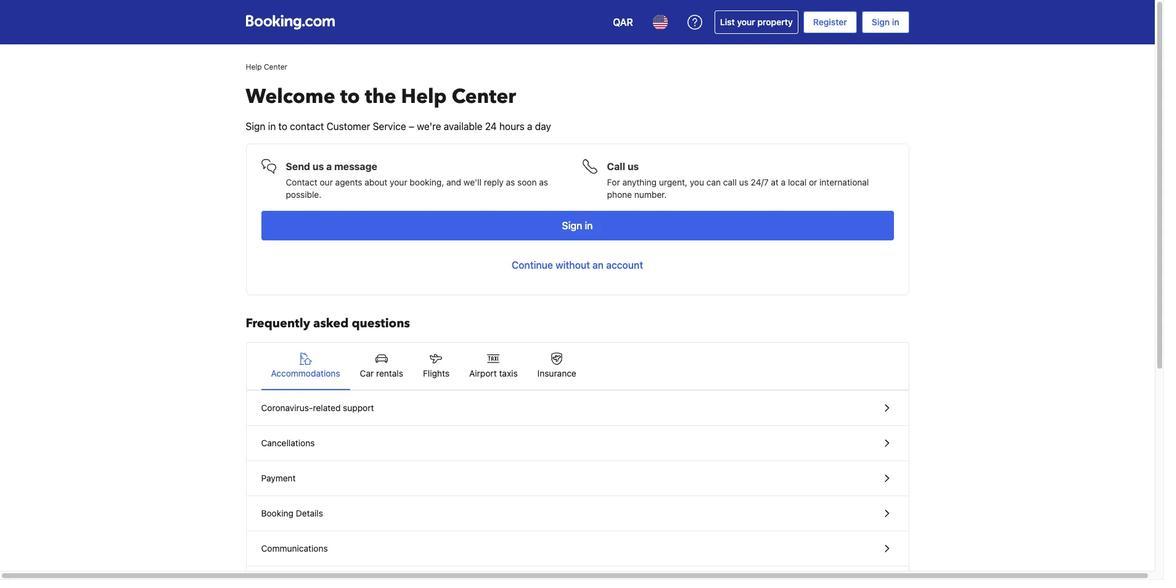 Task type: vqa. For each thing, say whether or not it's contained in the screenshot.
2nd & from the right
no



Task type: describe. For each thing, give the bounding box(es) containing it.
about
[[365, 177, 388, 187]]

contact
[[286, 177, 318, 187]]

0 vertical spatial sign in link
[[862, 11, 909, 33]]

booking details
[[261, 508, 323, 519]]

number.
[[635, 189, 667, 200]]

airport taxis button
[[459, 343, 528, 390]]

a for call us for anything urgent, you can call us 24/7 at a local or international phone number.
[[781, 177, 786, 187]]

payment
[[261, 473, 296, 484]]

0 horizontal spatial in
[[268, 121, 276, 132]]

tab list containing accommodations
[[246, 343, 909, 391]]

2 vertical spatial in
[[585, 220, 593, 231]]

coronavirus-
[[261, 403, 313, 413]]

2 horizontal spatial in
[[892, 17, 900, 27]]

0 horizontal spatial sign
[[246, 121, 266, 132]]

reply
[[484, 177, 504, 187]]

frequently
[[246, 315, 310, 332]]

accommodations
[[271, 368, 340, 379]]

register
[[813, 17, 847, 27]]

for
[[607, 177, 620, 187]]

call
[[607, 161, 625, 172]]

available
[[444, 121, 483, 132]]

welcome
[[246, 83, 335, 110]]

24
[[485, 121, 497, 132]]

we'll
[[464, 177, 482, 187]]

accommodations button
[[261, 343, 350, 390]]

at
[[771, 177, 779, 187]]

cancellations button
[[246, 426, 909, 461]]

details
[[296, 508, 323, 519]]

related
[[313, 403, 341, 413]]

1 vertical spatial sign in link
[[261, 211, 894, 241]]

0 vertical spatial sign in
[[872, 17, 900, 27]]

flights
[[423, 368, 450, 379]]

list your property
[[720, 17, 793, 27]]

can
[[707, 177, 721, 187]]

payment button
[[246, 461, 909, 496]]

a for sign in to contact customer service – we're available 24 hours a day
[[527, 121, 533, 132]]

car rentals
[[360, 368, 403, 379]]

booking details button
[[246, 496, 909, 532]]

we're
[[417, 121, 441, 132]]

local
[[788, 177, 807, 187]]

our
[[320, 177, 333, 187]]

support
[[343, 403, 374, 413]]

booking
[[261, 508, 294, 519]]

your inside the "send us a message contact our agents about your booking, and we'll reply as soon as possible."
[[390, 177, 407, 187]]

or
[[809, 177, 817, 187]]

2 horizontal spatial us
[[739, 177, 749, 187]]

qar button
[[606, 7, 641, 37]]

sign for the bottommost sign in link
[[562, 220, 582, 231]]

sign in to contact customer service – we're available 24 hours a day
[[246, 121, 551, 132]]

coronavirus-related support
[[261, 403, 374, 413]]

customer
[[327, 121, 370, 132]]

call
[[723, 177, 737, 187]]

0 vertical spatial to
[[340, 83, 360, 110]]

taxis
[[499, 368, 518, 379]]

account
[[606, 260, 643, 271]]

you
[[690, 177, 704, 187]]

property
[[758, 17, 793, 27]]

service
[[373, 121, 406, 132]]

insurance
[[538, 368, 577, 379]]

and
[[447, 177, 461, 187]]

without
[[556, 260, 590, 271]]

a inside the "send us a message contact our agents about your booking, and we'll reply as soon as possible."
[[326, 161, 332, 172]]

insurance button
[[528, 343, 586, 390]]

continue
[[512, 260, 553, 271]]



Task type: locate. For each thing, give the bounding box(es) containing it.
your
[[737, 17, 755, 27], [390, 177, 407, 187]]

booking.com online hotel reservations image
[[246, 15, 335, 30]]

sign in link right register link
[[862, 11, 909, 33]]

us right call
[[739, 177, 749, 187]]

1 horizontal spatial sign in
[[872, 17, 900, 27]]

1 horizontal spatial help
[[401, 83, 447, 110]]

your inside list your property link
[[737, 17, 755, 27]]

urgent,
[[659, 177, 688, 187]]

your right about on the left
[[390, 177, 407, 187]]

–
[[409, 121, 414, 132]]

0 horizontal spatial sign in
[[562, 220, 593, 231]]

day
[[535, 121, 551, 132]]

1 vertical spatial help
[[401, 83, 447, 110]]

1 vertical spatial sign in
[[562, 220, 593, 231]]

airport
[[469, 368, 497, 379]]

us for send
[[313, 161, 324, 172]]

1 horizontal spatial center
[[452, 83, 516, 110]]

1 horizontal spatial in
[[585, 220, 593, 231]]

sign
[[872, 17, 890, 27], [246, 121, 266, 132], [562, 220, 582, 231]]

cancellations
[[261, 438, 315, 448]]

frequently asked questions
[[246, 315, 410, 332]]

list your property link
[[715, 10, 799, 34]]

to
[[340, 83, 360, 110], [278, 121, 287, 132]]

us
[[313, 161, 324, 172], [628, 161, 639, 172], [739, 177, 749, 187]]

questions
[[352, 315, 410, 332]]

to up customer
[[340, 83, 360, 110]]

contact
[[290, 121, 324, 132]]

1 as from the left
[[506, 177, 515, 187]]

soon
[[518, 177, 537, 187]]

phone
[[607, 189, 632, 200]]

an
[[593, 260, 604, 271]]

a inside call us for anything urgent, you can call us 24/7 at a local or international phone number.
[[781, 177, 786, 187]]

asked
[[313, 315, 349, 332]]

possible.
[[286, 189, 321, 200]]

anything
[[623, 177, 657, 187]]

sign right register
[[872, 17, 890, 27]]

help up welcome
[[246, 62, 262, 72]]

communications button
[[246, 532, 909, 567]]

0 vertical spatial your
[[737, 17, 755, 27]]

0 horizontal spatial a
[[326, 161, 332, 172]]

1 vertical spatial a
[[326, 161, 332, 172]]

0 horizontal spatial as
[[506, 177, 515, 187]]

coronavirus-related support button
[[246, 391, 909, 426]]

flights button
[[413, 343, 459, 390]]

us inside the "send us a message contact our agents about your booking, and we'll reply as soon as possible."
[[313, 161, 324, 172]]

us up anything
[[628, 161, 639, 172]]

0 vertical spatial sign
[[872, 17, 890, 27]]

as
[[506, 177, 515, 187], [539, 177, 548, 187]]

sign in link up continue without an account
[[261, 211, 894, 241]]

your right list
[[737, 17, 755, 27]]

1 vertical spatial center
[[452, 83, 516, 110]]

sign down welcome
[[246, 121, 266, 132]]

list
[[720, 17, 735, 27]]

communications
[[261, 543, 328, 554]]

rentals
[[376, 368, 403, 379]]

1 vertical spatial your
[[390, 177, 407, 187]]

the
[[365, 83, 396, 110]]

qar
[[613, 17, 633, 28]]

1 horizontal spatial to
[[340, 83, 360, 110]]

continue without an account button
[[261, 250, 894, 280]]

2 as from the left
[[539, 177, 548, 187]]

a left day
[[527, 121, 533, 132]]

sign in link
[[862, 11, 909, 33], [261, 211, 894, 241]]

0 horizontal spatial help
[[246, 62, 262, 72]]

message
[[334, 161, 377, 172]]

help up the we're
[[401, 83, 447, 110]]

2 horizontal spatial sign
[[872, 17, 890, 27]]

car rentals button
[[350, 343, 413, 390]]

send
[[286, 161, 310, 172]]

in
[[892, 17, 900, 27], [268, 121, 276, 132], [585, 220, 593, 231]]

1 horizontal spatial sign
[[562, 220, 582, 231]]

a
[[527, 121, 533, 132], [326, 161, 332, 172], [781, 177, 786, 187]]

continue without an account
[[512, 260, 643, 271]]

sign in right register
[[872, 17, 900, 27]]

2 horizontal spatial a
[[781, 177, 786, 187]]

center
[[264, 62, 288, 72], [452, 83, 516, 110]]

1 horizontal spatial your
[[737, 17, 755, 27]]

1 vertical spatial in
[[268, 121, 276, 132]]

as left soon at top left
[[506, 177, 515, 187]]

sign for the topmost sign in link
[[872, 17, 890, 27]]

1 horizontal spatial as
[[539, 177, 548, 187]]

0 vertical spatial a
[[527, 121, 533, 132]]

1 vertical spatial to
[[278, 121, 287, 132]]

a up our at the top of the page
[[326, 161, 332, 172]]

center up welcome
[[264, 62, 288, 72]]

0 horizontal spatial to
[[278, 121, 287, 132]]

us for call
[[628, 161, 639, 172]]

airport taxis
[[469, 368, 518, 379]]

hours
[[499, 121, 525, 132]]

help center
[[246, 62, 288, 72]]

0 vertical spatial center
[[264, 62, 288, 72]]

tab list
[[246, 343, 909, 391]]

register link
[[804, 11, 857, 33]]

2 vertical spatial a
[[781, 177, 786, 187]]

24/7
[[751, 177, 769, 187]]

1 vertical spatial sign
[[246, 121, 266, 132]]

0 horizontal spatial your
[[390, 177, 407, 187]]

call us for anything urgent, you can call us 24/7 at a local or international phone number.
[[607, 161, 869, 200]]

sign in up continue without an account
[[562, 220, 593, 231]]

help
[[246, 62, 262, 72], [401, 83, 447, 110]]

0 vertical spatial help
[[246, 62, 262, 72]]

car
[[360, 368, 374, 379]]

2 vertical spatial sign
[[562, 220, 582, 231]]

to left contact
[[278, 121, 287, 132]]

agents
[[335, 177, 362, 187]]

0 vertical spatial in
[[892, 17, 900, 27]]

1 horizontal spatial us
[[628, 161, 639, 172]]

welcome to the help center
[[246, 83, 516, 110]]

sign up without
[[562, 220, 582, 231]]

as right soon at top left
[[539, 177, 548, 187]]

sign in
[[872, 17, 900, 27], [562, 220, 593, 231]]

us up our at the top of the page
[[313, 161, 324, 172]]

0 horizontal spatial center
[[264, 62, 288, 72]]

international
[[820, 177, 869, 187]]

send us a message contact our agents about your booking, and we'll reply as soon as possible.
[[286, 161, 548, 200]]

center up 24
[[452, 83, 516, 110]]

0 horizontal spatial us
[[313, 161, 324, 172]]

1 horizontal spatial a
[[527, 121, 533, 132]]

booking,
[[410, 177, 444, 187]]

a right at
[[781, 177, 786, 187]]



